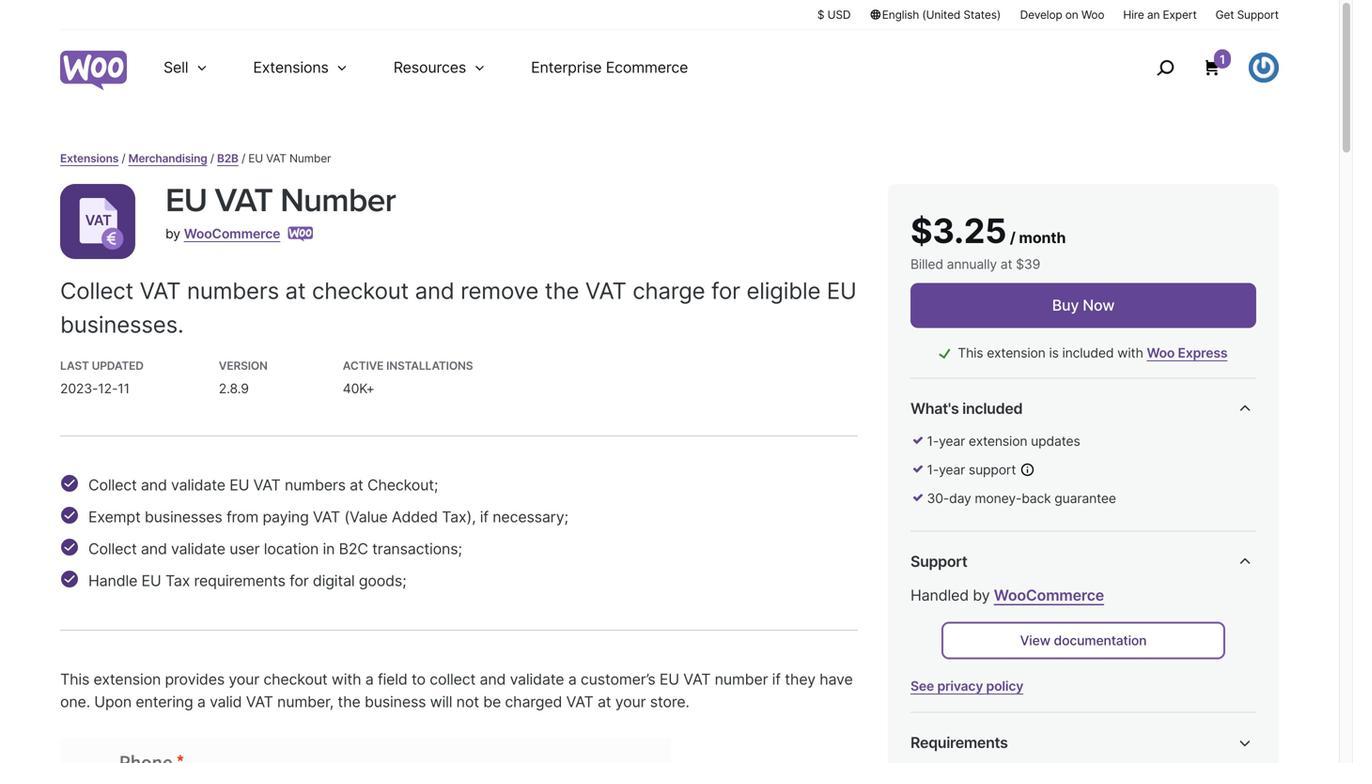Task type: describe. For each thing, give the bounding box(es) containing it.
ecommerce
[[606, 58, 688, 77]]

location
[[264, 540, 319, 559]]

1 vertical spatial support
[[910, 553, 967, 571]]

last updated 2023-12-11
[[60, 359, 144, 397]]

vat up in
[[313, 508, 340, 527]]

version
[[219, 359, 268, 373]]

hire an expert
[[1123, 8, 1197, 22]]

annually
[[947, 257, 997, 272]]

to
[[412, 671, 426, 689]]

view documentation link
[[941, 622, 1225, 660]]

$3.25 / month billed annually at $39
[[910, 210, 1066, 272]]

vat inside breadcrumb 'element'
[[266, 152, 286, 165]]

installations
[[386, 359, 473, 373]]

added
[[392, 508, 438, 527]]

0 vertical spatial your
[[229, 671, 259, 689]]

breadcrumb element
[[60, 150, 1279, 167]]

see
[[910, 679, 934, 695]]

support
[[969, 462, 1016, 478]]

/ eu
[[241, 152, 263, 165]]

necessary;
[[493, 508, 568, 527]]

eu vat number field with focus showing the label above and description below, both editable in the setting image
[[60, 738, 671, 764]]

from
[[226, 508, 259, 527]]

eu vat number
[[165, 181, 395, 221]]

buy now link
[[910, 283, 1256, 328]]

1 horizontal spatial a
[[365, 671, 374, 689]]

month
[[1019, 229, 1066, 247]]

sell
[[163, 58, 188, 77]]

0 horizontal spatial included
[[962, 400, 1023, 418]]

day
[[949, 491, 971, 507]]

by woocommerce
[[165, 226, 280, 242]]

updated
[[92, 359, 144, 373]]

collect for collect vat numbers at checkout and remove the vat charge for eligible eu businesses.
[[60, 277, 133, 305]]

1 link
[[1203, 49, 1231, 77]]

handle eu tax requirements for digital goods;
[[88, 572, 406, 591]]

1 vertical spatial extension
[[969, 434, 1027, 450]]

documentation
[[1054, 633, 1147, 649]]

number
[[715, 671, 768, 689]]

on
[[1065, 8, 1078, 22]]

40k+
[[343, 381, 375, 397]]

1 vertical spatial woocommerce
[[994, 587, 1104, 605]]

service navigation menu element
[[1116, 37, 1279, 98]]

(united
[[922, 8, 960, 22]]

woo express link
[[1147, 345, 1227, 361]]

2 horizontal spatial a
[[568, 671, 577, 689]]

be
[[483, 693, 501, 712]]

store.
[[650, 693, 689, 712]]

the inside this extension provides your checkout with a field to collect and validate a customer's eu vat number if they have one. upon entering a valid vat number, the business will not be charged vat at your store.
[[338, 693, 360, 712]]

1- for 1-year support
[[927, 462, 939, 478]]

english (united states)
[[882, 8, 1001, 22]]

extensions link
[[60, 152, 119, 165]]

extensions button
[[231, 30, 371, 105]]

eu up from
[[229, 476, 249, 495]]

in
[[323, 540, 335, 559]]

one.
[[60, 693, 90, 712]]

1
[[1220, 52, 1225, 67]]

billed
[[910, 257, 943, 272]]

collect for collect and validate eu vat numbers at checkout;
[[88, 476, 137, 495]]

transactions;
[[372, 540, 462, 559]]

tax
[[165, 572, 190, 591]]

what's included
[[910, 400, 1023, 418]]

active installations 40k+
[[343, 359, 473, 397]]

have
[[820, 671, 853, 689]]

money-
[[975, 491, 1022, 507]]

get support
[[1216, 8, 1279, 22]]

for inside collect vat numbers at checkout and remove the vat charge for eligible eu businesses.
[[711, 277, 740, 305]]

an
[[1147, 8, 1160, 22]]

charge
[[633, 277, 705, 305]]

what's
[[910, 400, 959, 418]]

$3.25
[[910, 210, 1007, 251]]

1 horizontal spatial support
[[1237, 8, 1279, 22]]

valid
[[210, 693, 242, 712]]

if inside this extension provides your checkout with a field to collect and validate a customer's eu vat number if they have one. upon entering a valid vat number, the business will not be charged vat at your store.
[[772, 671, 781, 689]]

chevron up image for requirements
[[1234, 732, 1256, 755]]

vat up store.
[[683, 671, 711, 689]]

extensions for extensions / merchandising / b2b / eu vat number
[[60, 152, 119, 165]]

at up (value
[[350, 476, 363, 495]]

search image
[[1150, 53, 1180, 83]]

see privacy policy
[[910, 679, 1023, 695]]

collect vat numbers at checkout and remove the vat charge for eligible eu businesses.
[[60, 277, 857, 339]]

and up "businesses"
[[141, 476, 167, 495]]

numbers inside collect vat numbers at checkout and remove the vat charge for eligible eu businesses.
[[187, 277, 279, 305]]

not
[[456, 693, 479, 712]]

year for support
[[939, 462, 965, 478]]

vat up "businesses."
[[140, 277, 181, 305]]

tax),
[[442, 508, 476, 527]]

resources
[[393, 58, 466, 77]]

vat up by woocommerce
[[215, 181, 272, 221]]

checkout;
[[367, 476, 438, 495]]

buy
[[1052, 296, 1079, 315]]

develop on woo link
[[1020, 7, 1104, 23]]

resources button
[[371, 30, 508, 105]]

developed by woocommerce image
[[288, 227, 313, 242]]

extensions / merchandising / b2b / eu vat number
[[60, 152, 331, 165]]

extensions for extensions
[[253, 58, 329, 77]]

requirements
[[910, 734, 1008, 753]]

digital
[[313, 572, 355, 591]]

vat up paying
[[253, 476, 281, 495]]

checkout for your
[[263, 671, 328, 689]]

woo express
[[1147, 345, 1227, 361]]

12-
[[98, 381, 118, 397]]

chevron up image for support
[[1234, 551, 1256, 574]]

last
[[60, 359, 89, 373]]

enterprise ecommerce link
[[508, 30, 711, 105]]

and inside collect vat numbers at checkout and remove the vat charge for eligible eu businesses.
[[415, 277, 454, 305]]

upon
[[94, 693, 132, 712]]

0 horizontal spatial by
[[165, 226, 180, 242]]

year for extension
[[939, 434, 965, 450]]

extension for this extension is included with woo express
[[987, 345, 1045, 361]]

chevron up image
[[1234, 398, 1256, 420]]

vat down customer's
[[566, 693, 593, 712]]

requirements
[[194, 572, 285, 591]]

business
[[365, 693, 426, 712]]

handled by woocommerce
[[910, 587, 1104, 605]]

they
[[785, 671, 816, 689]]



Task type: locate. For each thing, give the bounding box(es) containing it.
0 vertical spatial if
[[480, 508, 489, 527]]

provides
[[165, 671, 225, 689]]

extensions inside button
[[253, 58, 329, 77]]

businesses
[[145, 508, 222, 527]]

1-year support
[[927, 462, 1016, 478]]

0 vertical spatial validate
[[171, 476, 225, 495]]

the inside collect vat numbers at checkout and remove the vat charge for eligible eu businesses.
[[545, 277, 579, 305]]

hire
[[1123, 8, 1144, 22]]

view documentation
[[1020, 633, 1147, 649]]

validate down "businesses"
[[171, 540, 225, 559]]

eligible
[[746, 277, 821, 305]]

open account menu image
[[1249, 53, 1279, 83]]

year up the '1-year support'
[[939, 434, 965, 450]]

year
[[939, 434, 965, 450], [939, 462, 965, 478]]

guarantee
[[1055, 491, 1116, 507]]

1 horizontal spatial this
[[958, 345, 983, 361]]

handled
[[910, 587, 969, 605]]

/ inside "$3.25 / month billed annually at $39"
[[1010, 229, 1016, 247]]

1 horizontal spatial if
[[772, 671, 781, 689]]

your down customer's
[[615, 693, 646, 712]]

1 horizontal spatial /
[[210, 152, 214, 165]]

goods;
[[359, 572, 406, 591]]

woocommerce down eu vat number
[[184, 226, 280, 242]]

with left woo express
[[1117, 345, 1143, 361]]

2 year from the top
[[939, 462, 965, 478]]

vat right the "valid"
[[246, 693, 273, 712]]

chevron up image
[[1234, 551, 1256, 574], [1234, 732, 1256, 755]]

(value
[[344, 508, 388, 527]]

0 horizontal spatial woocommerce
[[184, 226, 280, 242]]

1 vertical spatial 1-
[[927, 462, 939, 478]]

for down location
[[290, 572, 309, 591]]

extension up support
[[969, 434, 1027, 450]]

$39
[[1016, 257, 1040, 272]]

if left they
[[772, 671, 781, 689]]

1 vertical spatial for
[[290, 572, 309, 591]]

exempt businesses from paying vat (value added tax), if necessary;
[[88, 508, 568, 527]]

1 vertical spatial if
[[772, 671, 781, 689]]

vat left charge
[[585, 277, 626, 305]]

vat right / eu
[[266, 152, 286, 165]]

enterprise
[[531, 58, 602, 77]]

1 horizontal spatial your
[[615, 693, 646, 712]]

and
[[415, 277, 454, 305], [141, 476, 167, 495], [141, 540, 167, 559], [480, 671, 506, 689]]

0 vertical spatial extensions
[[253, 58, 329, 77]]

this inside this extension provides your checkout with a field to collect and validate a customer's eu vat number if they have one. upon entering a valid vat number, the business will not be charged vat at your store.
[[60, 671, 89, 689]]

2023-
[[60, 381, 98, 397]]

2 vertical spatial extension
[[93, 671, 161, 689]]

woocommerce link for handled by
[[994, 587, 1104, 605]]

at
[[1000, 257, 1012, 272], [285, 277, 306, 305], [350, 476, 363, 495], [598, 693, 611, 712]]

b2c
[[339, 540, 368, 559]]

eu up store.
[[659, 671, 679, 689]]

checkout inside collect vat numbers at checkout and remove the vat charge for eligible eu businesses.
[[312, 277, 409, 305]]

1 horizontal spatial by
[[973, 587, 990, 605]]

1 horizontal spatial with
[[1117, 345, 1143, 361]]

1 vertical spatial chevron up image
[[1234, 732, 1256, 755]]

with left field
[[332, 671, 361, 689]]

number up eu vat number
[[289, 152, 331, 165]]

0 horizontal spatial a
[[197, 693, 206, 712]]

numbers up exempt businesses from paying vat (value added tax), if necessary;
[[285, 476, 346, 495]]

2 vertical spatial collect
[[88, 540, 137, 559]]

extension up upon
[[93, 671, 161, 689]]

woocommerce link for by
[[184, 226, 280, 242]]

0 vertical spatial this
[[958, 345, 983, 361]]

get support link
[[1216, 7, 1279, 23]]

expert
[[1163, 8, 1197, 22]]

1 horizontal spatial extensions
[[253, 58, 329, 77]]

the right remove on the left
[[545, 277, 579, 305]]

b2b
[[217, 152, 238, 165]]

1 vertical spatial the
[[338, 693, 360, 712]]

1-year extension updates
[[927, 434, 1080, 450]]

a left customer's
[[568, 671, 577, 689]]

customer's
[[581, 671, 655, 689]]

1- up 30- at the right bottom
[[927, 462, 939, 478]]

/ right extensions link
[[122, 152, 125, 165]]

and left remove on the left
[[415, 277, 454, 305]]

11
[[118, 381, 130, 397]]

and up be
[[480, 671, 506, 689]]

validate up charged
[[510, 671, 564, 689]]

0 horizontal spatial for
[[290, 572, 309, 591]]

extensions inside breadcrumb 'element'
[[60, 152, 119, 165]]

1 vertical spatial included
[[962, 400, 1023, 418]]

eu down extensions / merchandising / b2b / eu vat number
[[165, 181, 207, 221]]

2 1- from the top
[[927, 462, 939, 478]]

0 horizontal spatial support
[[910, 553, 967, 571]]

1 chevron up image from the top
[[1234, 551, 1256, 574]]

/ left month
[[1010, 229, 1016, 247]]

your up the "valid"
[[229, 671, 259, 689]]

extension
[[987, 345, 1045, 361], [969, 434, 1027, 450], [93, 671, 161, 689]]

1 vertical spatial collect
[[88, 476, 137, 495]]

this for this extension is included with woo express
[[958, 345, 983, 361]]

at inside "$3.25 / month billed annually at $39"
[[1000, 257, 1012, 272]]

$
[[817, 8, 824, 22]]

active
[[343, 359, 384, 373]]

0 vertical spatial year
[[939, 434, 965, 450]]

number inside breadcrumb 'element'
[[289, 152, 331, 165]]

a down provides on the bottom of the page
[[197, 693, 206, 712]]

checkout up active
[[312, 277, 409, 305]]

0 horizontal spatial this
[[60, 671, 89, 689]]

included right is
[[1062, 345, 1114, 361]]

1 vertical spatial validate
[[171, 540, 225, 559]]

2 horizontal spatial /
[[1010, 229, 1016, 247]]

number up developed by woocommerce image
[[280, 181, 395, 221]]

0 horizontal spatial if
[[480, 508, 489, 527]]

1 vertical spatial year
[[939, 462, 965, 478]]

2 vertical spatial validate
[[510, 671, 564, 689]]

collect and validate user location in b2c transactions;
[[88, 540, 462, 559]]

policy
[[986, 679, 1023, 695]]

eu inside collect vat numbers at checkout and remove the vat charge for eligible eu businesses.
[[827, 277, 857, 305]]

0 horizontal spatial the
[[338, 693, 360, 712]]

1 vertical spatial this
[[60, 671, 89, 689]]

woo
[[1081, 8, 1104, 22]]

sell button
[[141, 30, 231, 105]]

collect and validate eu vat numbers at checkout;
[[88, 476, 438, 495]]

1 horizontal spatial for
[[711, 277, 740, 305]]

0 vertical spatial checkout
[[312, 277, 409, 305]]

this up one.
[[60, 671, 89, 689]]

collect inside collect vat numbers at checkout and remove the vat charge for eligible eu businesses.
[[60, 277, 133, 305]]

with inside this extension provides your checkout with a field to collect and validate a customer's eu vat number if they have one. upon entering a valid vat number, the business will not be charged vat at your store.
[[332, 671, 361, 689]]

support up handled on the right
[[910, 553, 967, 571]]

with
[[1117, 345, 1143, 361], [332, 671, 361, 689]]

see privacy policy link
[[910, 679, 1023, 695]]

english (united states) button
[[869, 7, 1001, 23]]

collect up "businesses."
[[60, 277, 133, 305]]

woocommerce link up view
[[994, 587, 1104, 605]]

1 horizontal spatial woocommerce link
[[994, 587, 1104, 605]]

0 vertical spatial extension
[[987, 345, 1045, 361]]

updates
[[1031, 434, 1080, 450]]

0 vertical spatial numbers
[[187, 277, 279, 305]]

/ for $3.25
[[1010, 229, 1016, 247]]

extension left is
[[987, 345, 1045, 361]]

1- for 1-year extension updates
[[927, 434, 939, 450]]

0 horizontal spatial with
[[332, 671, 361, 689]]

extra information image
[[1020, 463, 1035, 478]]

0 vertical spatial included
[[1062, 345, 1114, 361]]

collect
[[60, 277, 133, 305], [88, 476, 137, 495], [88, 540, 137, 559]]

validate for eu
[[171, 476, 225, 495]]

30-
[[927, 491, 949, 507]]

0 vertical spatial 1-
[[927, 434, 939, 450]]

for right charge
[[711, 277, 740, 305]]

businesses.
[[60, 311, 184, 339]]

numbers
[[187, 277, 279, 305], [285, 476, 346, 495]]

support right get
[[1237, 8, 1279, 22]]

at down developed by woocommerce image
[[285, 277, 306, 305]]

1 vertical spatial woocommerce link
[[994, 587, 1104, 605]]

the
[[545, 277, 579, 305], [338, 693, 360, 712]]

1 vertical spatial with
[[332, 671, 361, 689]]

30-day money-back guarantee
[[927, 491, 1116, 507]]

by down merchandising
[[165, 226, 180, 242]]

woocommerce link down eu vat number
[[184, 226, 280, 242]]

and up tax
[[141, 540, 167, 559]]

validate inside this extension provides your checkout with a field to collect and validate a customer's eu vat number if they have one. upon entering a valid vat number, the business will not be charged vat at your store.
[[510, 671, 564, 689]]

0 vertical spatial with
[[1117, 345, 1143, 361]]

extensions
[[253, 58, 329, 77], [60, 152, 119, 165]]

collect
[[430, 671, 476, 689]]

will
[[430, 693, 452, 712]]

$ usd
[[817, 8, 851, 22]]

is
[[1049, 345, 1059, 361]]

0 vertical spatial for
[[711, 277, 740, 305]]

version 2.8.9
[[219, 359, 268, 397]]

and inside this extension provides your checkout with a field to collect and validate a customer's eu vat number if they have one. upon entering a valid vat number, the business will not be charged vat at your store.
[[480, 671, 506, 689]]

/ left b2b
[[210, 152, 214, 165]]

0 vertical spatial number
[[289, 152, 331, 165]]

1 vertical spatial numbers
[[285, 476, 346, 495]]

hire an expert link
[[1123, 7, 1197, 23]]

0 vertical spatial the
[[545, 277, 579, 305]]

collect up handle
[[88, 540, 137, 559]]

usd
[[827, 8, 851, 22]]

1 horizontal spatial woocommerce
[[994, 587, 1104, 605]]

this for this extension provides your checkout with a field to collect and validate a customer's eu vat number if they have one. upon entering a valid vat number, the business will not be charged vat at your store.
[[60, 671, 89, 689]]

merchandising
[[128, 152, 207, 165]]

eu right eligible
[[827, 277, 857, 305]]

validate for user
[[171, 540, 225, 559]]

1 horizontal spatial included
[[1062, 345, 1114, 361]]

at left $39
[[1000, 257, 1012, 272]]

extension for this extension provides your checkout with a field to collect and validate a customer's eu vat number if they have one. upon entering a valid vat number, the business will not be charged vat at your store.
[[93, 671, 161, 689]]

2 chevron up image from the top
[[1234, 732, 1256, 755]]

1 horizontal spatial the
[[545, 277, 579, 305]]

1 1- from the top
[[927, 434, 939, 450]]

your
[[229, 671, 259, 689], [615, 693, 646, 712]]

collect for collect and validate user location in b2c transactions;
[[88, 540, 137, 559]]

1 vertical spatial checkout
[[263, 671, 328, 689]]

view
[[1020, 633, 1050, 649]]

extension inside this extension provides your checkout with a field to collect and validate a customer's eu vat number if they have one. upon entering a valid vat number, the business will not be charged vat at your store.
[[93, 671, 161, 689]]

0 vertical spatial woocommerce link
[[184, 226, 280, 242]]

/ for extensions
[[122, 152, 125, 165]]

eu
[[165, 181, 207, 221], [827, 277, 857, 305], [229, 476, 249, 495], [141, 572, 161, 591], [659, 671, 679, 689]]

0 horizontal spatial extensions
[[60, 152, 119, 165]]

woocommerce up view
[[994, 587, 1104, 605]]

1-
[[927, 434, 939, 450], [927, 462, 939, 478]]

collect up exempt
[[88, 476, 137, 495]]

eu inside this extension provides your checkout with a field to collect and validate a customer's eu vat number if they have one. upon entering a valid vat number, the business will not be charged vat at your store.
[[659, 671, 679, 689]]

states)
[[963, 8, 1001, 22]]

field
[[378, 671, 407, 689]]

0 horizontal spatial woocommerce link
[[184, 226, 280, 242]]

0 vertical spatial woocommerce
[[184, 226, 280, 242]]

woocommerce
[[184, 226, 280, 242], [994, 587, 1104, 605]]

this extension is included with woo express
[[958, 345, 1227, 361]]

1 vertical spatial by
[[973, 587, 990, 605]]

get
[[1216, 8, 1234, 22]]

a left field
[[365, 671, 374, 689]]

at down customer's
[[598, 693, 611, 712]]

exempt
[[88, 508, 141, 527]]

1 vertical spatial number
[[280, 181, 395, 221]]

year up day at the right of the page
[[939, 462, 965, 478]]

develop
[[1020, 8, 1062, 22]]

numbers down by woocommerce
[[187, 277, 279, 305]]

validate up "businesses"
[[171, 476, 225, 495]]

at inside collect vat numbers at checkout and remove the vat charge for eligible eu businesses.
[[285, 277, 306, 305]]

the right number,
[[338, 693, 360, 712]]

1 year from the top
[[939, 434, 965, 450]]

1 vertical spatial your
[[615, 693, 646, 712]]

included up 1-year extension updates
[[962, 400, 1023, 418]]

by right handled on the right
[[973, 587, 990, 605]]

checkout up number,
[[263, 671, 328, 689]]

0 horizontal spatial numbers
[[187, 277, 279, 305]]

paying
[[263, 508, 309, 527]]

1 vertical spatial extensions
[[60, 152, 119, 165]]

english
[[882, 8, 919, 22]]

checkout for at
[[312, 277, 409, 305]]

if right tax),
[[480, 508, 489, 527]]

$ usd button
[[817, 7, 851, 23]]

vat
[[266, 152, 286, 165], [215, 181, 272, 221], [140, 277, 181, 305], [585, 277, 626, 305], [253, 476, 281, 495], [313, 508, 340, 527], [683, 671, 711, 689], [246, 693, 273, 712], [566, 693, 593, 712]]

1 horizontal spatial numbers
[[285, 476, 346, 495]]

0 horizontal spatial /
[[122, 152, 125, 165]]

2.8.9
[[219, 381, 249, 397]]

0 vertical spatial chevron up image
[[1234, 551, 1256, 574]]

0 vertical spatial collect
[[60, 277, 133, 305]]

eu left tax
[[141, 572, 161, 591]]

at inside this extension provides your checkout with a field to collect and validate a customer's eu vat number if they have one. upon entering a valid vat number, the business will not be charged vat at your store.
[[598, 693, 611, 712]]

this up what's included
[[958, 345, 983, 361]]

1- down what's on the bottom
[[927, 434, 939, 450]]

product icon image
[[60, 184, 135, 259]]

0 vertical spatial by
[[165, 226, 180, 242]]

merchandising link
[[128, 152, 207, 165]]

b2b link
[[217, 152, 238, 165]]

0 horizontal spatial your
[[229, 671, 259, 689]]

0 vertical spatial support
[[1237, 8, 1279, 22]]

check image
[[939, 345, 958, 361]]

checkout inside this extension provides your checkout with a field to collect and validate a customer's eu vat number if they have one. upon entering a valid vat number, the business will not be charged vat at your store.
[[263, 671, 328, 689]]



Task type: vqa. For each thing, say whether or not it's contained in the screenshot.
search field
no



